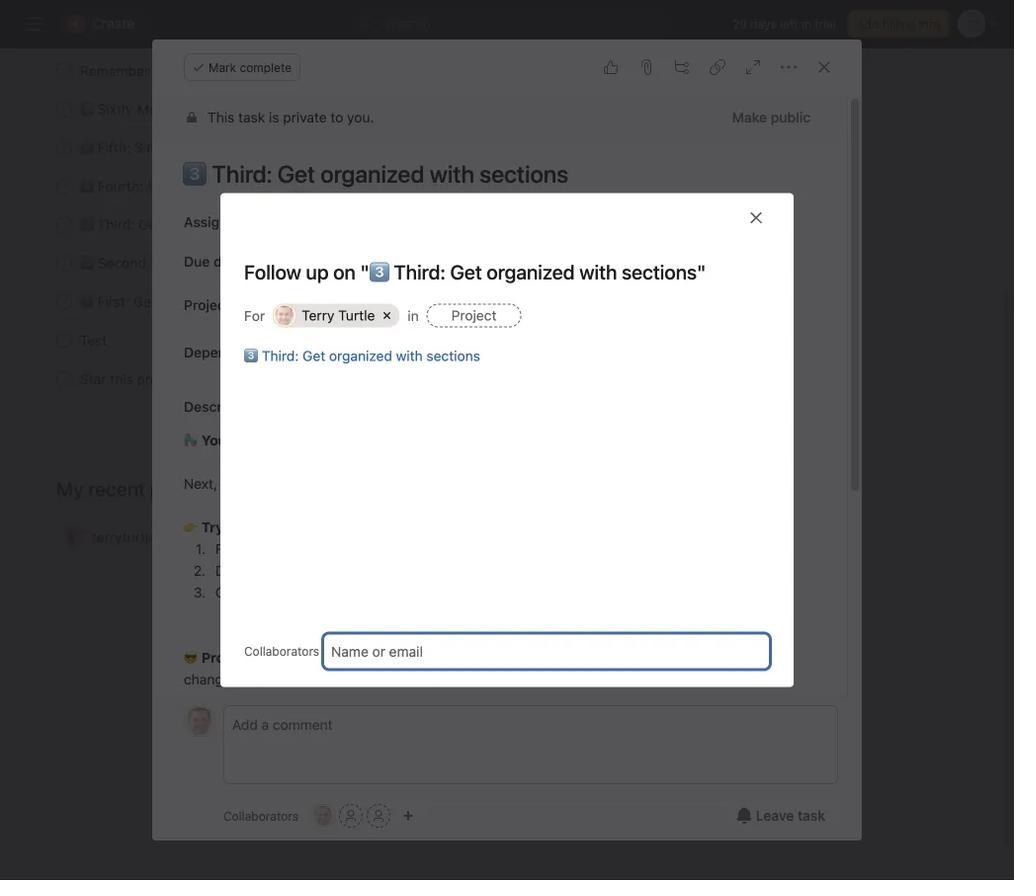 Task type: vqa. For each thing, say whether or not it's contained in the screenshot.
Upcoming tasks by assignee this week
no



Task type: locate. For each thing, give the bounding box(es) containing it.
work left this
[[175, 101, 206, 117]]

free
[[719, 650, 745, 666]]

1 horizontal spatial my
[[247, 293, 267, 310]]

make left public at the right of page
[[732, 109, 767, 126]]

terryturtle85 down my recent projects
[[92, 529, 173, 546]]

😎 pro-tip:
[[184, 650, 254, 666]]

"add
[[246, 541, 277, 558]]

sections down project
[[427, 348, 480, 364]]

completed image for remember
[[52, 59, 76, 83]]

search button
[[353, 8, 669, 40]]

🛼
[[184, 433, 198, 449]]

add billing info button
[[848, 10, 949, 38]]

how
[[257, 476, 283, 492]]

third:
[[98, 216, 135, 233], [262, 348, 299, 364]]

0 vertical spatial and
[[338, 541, 362, 558]]

complete
[[240, 60, 292, 74]]

sections
[[258, 650, 313, 666]]

my
[[247, 293, 267, 310], [56, 477, 84, 501], [332, 650, 351, 666]]

the up you're
[[380, 563, 401, 579]]

3️⃣ down for
[[244, 348, 258, 364]]

learn
[[221, 476, 253, 492]]

to right remember
[[153, 63, 166, 79]]

stay
[[147, 178, 175, 194]]

2 vertical spatial with
[[399, 476, 426, 492]]

0 vertical spatial my
[[247, 293, 267, 310]]

you're
[[376, 585, 416, 601]]

2 horizontal spatial the
[[380, 563, 401, 579]]

1 vertical spatial add
[[477, 563, 501, 579]]

section up (or
[[446, 541, 492, 558]]

3️⃣ third: get organized with sections link
[[244, 348, 480, 364]]

tt right for
[[277, 309, 292, 323]]

close this dialog image
[[748, 210, 764, 226]]

make inside "make public" button
[[732, 109, 767, 126]]

1 horizontal spatial work
[[302, 178, 333, 194]]

a left roll!
[[269, 433, 277, 449]]

1 horizontal spatial add
[[477, 563, 501, 579]]

2 horizontal spatial and
[[466, 650, 490, 666]]

1 vertical spatial and
[[250, 563, 274, 579]]

third: down fourth:
[[98, 216, 135, 233]]

tt button left add or remove collaborators image
[[311, 805, 335, 828]]

1 horizontal spatial organized
[[329, 348, 392, 364]]

for right topics
[[312, 63, 329, 79]]

1 horizontal spatial tt
[[277, 309, 292, 323]]

1 horizontal spatial and
[[338, 541, 362, 558]]

0 vertical spatial tt
[[277, 309, 292, 323]]

team's
[[583, 650, 626, 666]]

public
[[771, 109, 811, 126]]

3 completed image from the top
[[52, 136, 76, 160]]

add billing info
[[857, 17, 940, 31]]

organized down 4️⃣ fourth: stay on top of incoming work at the left of page
[[165, 216, 228, 233]]

private inside sections in my tasks are private and don't affect a team's projects. feel free to change or update sections to best suit your needs!
[[418, 650, 462, 666]]

0 vertical spatial 1:1
[[595, 64, 609, 78]]

1 vertical spatial /
[[177, 529, 181, 546]]

wednesday
[[531, 141, 596, 155], [531, 179, 596, 193], [531, 257, 596, 270]]

completed image left 'star'
[[52, 367, 76, 391]]

3️⃣ third: get organized with sections down turtle
[[244, 348, 480, 364]]

and up 'needs!'
[[466, 650, 490, 666]]

manageable
[[210, 101, 288, 117]]

tasks right organize
[[362, 476, 395, 492]]

get down terry
[[303, 348, 325, 364]]

maria left 0 likes. click to like this task icon
[[561, 64, 591, 78]]

the left layout
[[185, 255, 205, 271]]

remember to add discussion topics for the next meeting
[[80, 63, 440, 79]]

2 horizontal spatial my
[[332, 650, 351, 666]]

completed image
[[52, 59, 76, 83], [52, 97, 76, 121], [52, 136, 76, 160], [52, 174, 76, 198], [52, 213, 76, 237], [52, 329, 76, 352]]

third: down for
[[262, 348, 299, 364]]

section)
[[621, 563, 673, 579]]

0 horizontal spatial terryturtle85
[[92, 529, 173, 546]]

sixth:
[[98, 101, 134, 117]]

1 completed image from the top
[[52, 59, 76, 83]]

0 horizontal spatial terryturtle85 / maria 1:1
[[92, 529, 241, 546]]

wednesday button
[[531, 179, 596, 193], [531, 257, 596, 270]]

my right using
[[247, 293, 267, 310]]

collapse task pane image
[[817, 59, 832, 75]]

Completed checkbox
[[52, 59, 76, 83], [52, 136, 76, 160], [52, 213, 76, 237], [52, 290, 76, 314], [52, 367, 76, 391]]

organized down turtle
[[329, 348, 392, 364]]

terryturtle85 / maria 1:1 down search "button"
[[479, 64, 609, 78]]

in right turtle
[[408, 308, 419, 324]]

0 vertical spatial find
[[154, 255, 181, 271]]

this right 'star'
[[110, 371, 133, 387]]

wednesday for 4️⃣ fourth: stay on top of incoming work
[[531, 179, 596, 193]]

mark complete
[[208, 60, 292, 74]]

project
[[451, 307, 497, 324]]

get down stay
[[139, 216, 161, 233]]

1 vertical spatial find
[[215, 541, 243, 558]]

star this project
[[80, 371, 182, 387]]

new
[[416, 541, 442, 558], [516, 563, 542, 579]]

1 vertical spatial with
[[396, 348, 423, 364]]

0 vertical spatial completed image
[[52, 252, 76, 275]]

my up people icon
[[56, 477, 84, 501]]

1 vertical spatial new
[[516, 563, 542, 579]]

0 horizontal spatial this
[[110, 371, 133, 387]]

0 vertical spatial terryturtle85
[[479, 64, 550, 78]]

1 vertical spatial terryturtle85
[[92, 529, 173, 546]]

best
[[374, 672, 402, 688]]

6 completed image from the top
[[52, 329, 76, 352]]

0 horizontal spatial new
[[416, 541, 442, 558]]

1 vertical spatial completed image
[[52, 290, 76, 314]]

this down drop
[[281, 585, 304, 601]]

main content inside 3️⃣ third: get organized with sections dialog
[[152, 96, 847, 881]]

add to projects image
[[247, 298, 263, 313]]

1 vertical spatial my
[[56, 477, 84, 501]]

3️⃣ third: get organized with sections down 4️⃣ fourth: stay on top of incoming work at the left of page
[[80, 216, 316, 233]]

are
[[395, 650, 415, 666]]

when
[[338, 585, 373, 601]]

2 wednesday button from the top
[[531, 257, 596, 270]]

get right first:
[[133, 293, 156, 310]]

get
[[139, 216, 161, 233], [133, 293, 156, 310], [303, 348, 325, 364]]

0 horizontal spatial find
[[154, 255, 181, 271]]

2 vertical spatial completed image
[[52, 367, 76, 391]]

0 likes. click to like this task image
[[603, 59, 619, 75]]

3️⃣ up 2️⃣
[[80, 216, 94, 233]]

5️⃣ fifth: save time by collaborating in asana
[[80, 139, 360, 155]]

main content
[[152, 96, 847, 881]]

6️⃣
[[80, 101, 94, 117]]

3 wednesday from the top
[[531, 257, 596, 270]]

tasks
[[270, 293, 304, 310], [362, 476, 395, 492]]

5 completed image from the top
[[52, 213, 76, 237]]

completed image left 2️⃣
[[52, 252, 76, 275]]

find up started
[[154, 255, 181, 271]]

1 horizontal spatial make
[[732, 109, 767, 126]]

1 vertical spatial tt
[[192, 715, 207, 729]]

new up done!
[[416, 541, 442, 558]]

1 completed checkbox from the top
[[52, 97, 76, 121]]

2 vertical spatial wednesday
[[531, 257, 596, 270]]

2 completed checkbox from the top
[[52, 174, 76, 198]]

1 vertical spatial tasks
[[362, 476, 395, 492]]

tt down change
[[192, 715, 207, 729]]

private right is
[[283, 109, 327, 126]]

2 completed checkbox from the top
[[52, 136, 76, 160]]

2 wednesday from the top
[[531, 179, 596, 193]]

task left into
[[322, 563, 349, 579]]

1 horizontal spatial find
[[215, 541, 243, 558]]

terryturtle85 down search "button"
[[479, 64, 550, 78]]

terryturtle85 / maria 1:1 down 'recent projects'
[[92, 529, 241, 546]]

1 vertical spatial work
[[302, 178, 333, 194]]

make public button
[[719, 100, 824, 135]]

projects.
[[629, 650, 685, 666]]

try
[[201, 520, 224, 536]]

completed checkbox for 4️⃣
[[52, 174, 76, 198]]

the
[[333, 63, 354, 79], [185, 255, 205, 271], [380, 563, 401, 579]]

task
[[238, 109, 265, 126], [322, 563, 349, 579], [546, 563, 573, 579], [308, 585, 335, 601], [798, 808, 826, 824]]

make right 'sixth:'
[[137, 101, 172, 117]]

terry
[[302, 307, 335, 324]]

work down asana
[[302, 178, 333, 194]]

into
[[353, 563, 377, 579]]

and down "add
[[250, 563, 274, 579]]

1 vertical spatial private
[[418, 650, 462, 666]]

2 vertical spatial and
[[466, 650, 490, 666]]

1 horizontal spatial terryturtle85
[[479, 64, 550, 78]]

collaborators
[[244, 645, 319, 659], [223, 810, 299, 823]]

out!
[[240, 520, 267, 536]]

2 vertical spatial get
[[303, 348, 325, 364]]

add right (or
[[477, 563, 501, 579]]

1:1 left add subtask icon
[[595, 64, 609, 78]]

main content containing this task is private to you.
[[152, 96, 847, 881]]

completed checkbox left 4️⃣
[[52, 174, 76, 198]]

1 vertical spatial maria
[[185, 529, 220, 546]]

Name or email text field
[[331, 640, 438, 664]]

private up your
[[418, 650, 462, 666]]

completed image
[[52, 252, 76, 275], [52, 290, 76, 314], [52, 367, 76, 391]]

completed image left 1️⃣
[[52, 290, 76, 314]]

in left that on the bottom of page
[[577, 563, 588, 579]]

1 completed checkbox from the top
[[52, 59, 76, 83]]

0 vertical spatial wednesday button
[[531, 179, 596, 193]]

tt left add or remove collaborators image
[[316, 810, 331, 823]]

1 vertical spatial collaborators
[[223, 810, 299, 823]]

maria
[[561, 64, 591, 78], [185, 529, 220, 546]]

maria left it on the left
[[185, 529, 220, 546]]

1 horizontal spatial tasks
[[362, 476, 395, 492]]

4️⃣
[[80, 178, 94, 194]]

1 vertical spatial wednesday
[[531, 179, 596, 193]]

clear due date image
[[446, 256, 458, 268]]

0 horizontal spatial the
[[185, 255, 205, 271]]

sections inside sections in my tasks are private and don't affect a team's projects. feel free to change or update sections to best suit your needs!
[[300, 672, 354, 688]]

section up done!
[[405, 563, 451, 579]]

don't
[[493, 650, 527, 666]]

1 vertical spatial wednesday button
[[531, 257, 596, 270]]

that
[[592, 563, 617, 579]]

1 horizontal spatial new
[[516, 563, 542, 579]]

to
[[153, 63, 166, 79], [330, 109, 343, 126], [287, 476, 299, 492], [748, 650, 761, 666], [357, 672, 370, 688]]

add subtask image
[[674, 59, 690, 75]]

1 vertical spatial this
[[281, 585, 304, 601]]

4 completed image from the top
[[52, 174, 76, 198]]

0 horizontal spatial /
[[177, 529, 181, 546]]

completed checkbox for 5️⃣
[[52, 136, 76, 160]]

2 vertical spatial the
[[380, 563, 401, 579]]

completed image for 4️⃣
[[52, 174, 76, 198]]

0 horizontal spatial add
[[170, 63, 194, 79]]

0 vertical spatial maria
[[561, 64, 591, 78]]

0 vertical spatial work
[[175, 101, 206, 117]]

0 vertical spatial add
[[170, 63, 194, 79]]

/ left 👉 at the bottom left of page
[[177, 529, 181, 546]]

1 horizontal spatial 1:1
[[595, 64, 609, 78]]

2 vertical spatial tt
[[316, 810, 331, 823]]

wednesday button for 4️⃣ fourth: stay on top of incoming work
[[531, 179, 596, 193]]

0 vertical spatial tasks
[[270, 293, 304, 310]]

Completed checkbox
[[52, 97, 76, 121], [52, 174, 76, 198], [52, 252, 76, 275], [52, 329, 76, 352]]

2 vertical spatial my
[[332, 650, 351, 666]]

completed image for 5️⃣
[[52, 136, 76, 160]]

tasks right add to projects image
[[270, 293, 304, 310]]

0 vertical spatial private
[[283, 109, 327, 126]]

🛼 you're on a roll!
[[184, 433, 307, 449]]

using
[[209, 293, 244, 310]]

5 completed checkbox from the top
[[52, 367, 76, 391]]

new right (or
[[516, 563, 542, 579]]

👉 try it out! find "add section" and name a new section drag and drop a task into the section (or add a new task in that section) complete this task when you're done!
[[184, 520, 673, 601]]

dependencies
[[184, 345, 277, 361]]

29 days left in trial
[[733, 17, 836, 31]]

1 horizontal spatial on
[[249, 433, 266, 449]]

layout
[[209, 255, 248, 271]]

1 vertical spatial section
[[405, 563, 451, 579]]

and up into
[[338, 541, 362, 558]]

1 vertical spatial 3️⃣
[[244, 348, 258, 364]]

1 completed image from the top
[[52, 252, 76, 275]]

mark
[[208, 60, 236, 74]]

on left top
[[179, 178, 195, 194]]

0 horizontal spatial third:
[[98, 216, 135, 233]]

add up "6️⃣ sixth: make work manageable"
[[170, 63, 194, 79]]

4 completed checkbox from the top
[[52, 290, 76, 314]]

tasks inside description 'document'
[[362, 476, 395, 492]]

0 vertical spatial 3️⃣ third: get organized with sections
[[80, 216, 316, 233]]

😎
[[184, 650, 198, 666]]

0 vertical spatial wednesday
[[531, 141, 596, 155]]

1 horizontal spatial private
[[418, 650, 462, 666]]

find up drag
[[215, 541, 243, 558]]

for left the you
[[325, 255, 342, 271]]

right
[[291, 255, 321, 271]]

1 horizontal spatial terryturtle85 / maria 1:1
[[479, 64, 609, 78]]

the left next
[[333, 63, 354, 79]]

2 vertical spatial sections
[[300, 672, 354, 688]]

1 vertical spatial third:
[[262, 348, 299, 364]]

the inside the 👉 try it out! find "add section" and name a new section drag and drop a task into the section (or add a new task in that section) complete this task when you're done!
[[380, 563, 401, 579]]

tt button down change
[[184, 706, 215, 737]]

affect
[[530, 650, 568, 666]]

task right leave
[[798, 808, 826, 824]]

on right you're
[[249, 433, 266, 449]]

1 horizontal spatial the
[[333, 63, 354, 79]]

0 vertical spatial /
[[554, 64, 557, 78]]

with
[[232, 216, 259, 233], [396, 348, 423, 364], [399, 476, 426, 492]]

2 completed image from the top
[[52, 97, 76, 121]]

3 completed checkbox from the top
[[52, 213, 76, 237]]

completed checkbox left 6️⃣
[[52, 97, 76, 121]]

1:1 right try
[[224, 529, 241, 546]]

you.
[[347, 109, 374, 126]]

1 wednesday button from the top
[[531, 179, 596, 193]]

Task name text field
[[220, 259, 794, 286]]

task left when
[[308, 585, 335, 601]]

a right the affect
[[571, 650, 579, 666]]

3 completed image from the top
[[52, 367, 76, 391]]

add
[[857, 17, 879, 31]]

to left you.
[[330, 109, 343, 126]]

and inside sections in my tasks are private and don't affect a team's projects. feel free to change or update sections to best suit your needs!
[[466, 650, 490, 666]]

by
[[200, 139, 216, 155]]

0 vertical spatial terryturtle85 / maria 1:1
[[479, 64, 609, 78]]

0 horizontal spatial 3️⃣
[[80, 216, 94, 233]]

3 completed checkbox from the top
[[52, 252, 76, 275]]

sections down sections
[[300, 672, 354, 688]]

completed checkbox left test
[[52, 329, 76, 352]]

1 horizontal spatial maria
[[561, 64, 591, 78]]

/ left 0 likes. click to like this task icon
[[554, 64, 557, 78]]

(or
[[455, 563, 473, 579]]

this
[[208, 109, 234, 126]]

my left tasks
[[332, 650, 351, 666]]

completed checkbox for 2️⃣
[[52, 252, 76, 275]]

0 horizontal spatial and
[[250, 563, 274, 579]]

completed checkbox for remember
[[52, 59, 76, 83]]

tt
[[277, 309, 292, 323], [192, 715, 207, 729], [316, 810, 331, 823]]

terryturtle85 / maria 1:1
[[479, 64, 609, 78], [92, 529, 241, 546]]

incoming
[[240, 178, 298, 194]]

1 horizontal spatial tt button
[[311, 805, 335, 828]]

2 completed image from the top
[[52, 290, 76, 314]]

in right sections
[[317, 650, 328, 666]]

add or remove collaborators image
[[402, 811, 414, 823]]

my inside sections in my tasks are private and don't affect a team's projects. feel free to change or update sections to best suit your needs!
[[332, 650, 351, 666]]

sections up right
[[262, 216, 316, 233]]

and
[[338, 541, 362, 558], [250, 563, 274, 579], [466, 650, 490, 666]]

save
[[134, 139, 165, 155]]

a
[[269, 433, 277, 449], [404, 541, 412, 558], [311, 563, 318, 579], [505, 563, 512, 579], [571, 650, 579, 666]]

completed checkbox left 2️⃣
[[52, 252, 76, 275]]

collaborating
[[219, 139, 303, 155]]

description document
[[162, 430, 824, 691]]



Task type: describe. For each thing, give the bounding box(es) containing it.
people image
[[68, 532, 80, 544]]

find inside the 👉 try it out! find "add section" and name a new section drag and drop a task into the section (or add a new task in that section) complete this task when you're done!
[[215, 541, 243, 558]]

next,
[[184, 476, 217, 492]]

1 horizontal spatial third:
[[262, 348, 299, 364]]

a right name
[[404, 541, 412, 558]]

4 completed checkbox from the top
[[52, 329, 76, 352]]

0 vertical spatial 3️⃣
[[80, 216, 94, 233]]

0 horizontal spatial organized
[[165, 216, 228, 233]]

with inside description 'document'
[[399, 476, 426, 492]]

0 vertical spatial sections
[[262, 216, 316, 233]]

terry turtle
[[302, 307, 375, 324]]

1️⃣
[[80, 293, 94, 310]]

0 vertical spatial for
[[312, 63, 329, 79]]

that's
[[251, 255, 288, 271]]

0 horizontal spatial tt button
[[184, 706, 215, 737]]

0 vertical spatial new
[[416, 541, 442, 558]]

leave task
[[756, 808, 826, 824]]

drop
[[277, 563, 307, 579]]

or
[[235, 672, 248, 688]]

29
[[733, 17, 747, 31]]

0 vertical spatial on
[[179, 178, 195, 194]]

1 horizontal spatial 3️⃣
[[244, 348, 258, 364]]

0 horizontal spatial my
[[56, 477, 84, 501]]

turtle
[[338, 307, 375, 324]]

completed image for star
[[52, 367, 76, 391]]

1 vertical spatial for
[[325, 255, 342, 271]]

roll!
[[280, 433, 307, 449]]

add inside the 👉 try it out! find "add section" and name a new section drag and drop a task into the section (or add a new task in that section) complete this task when you're done!
[[477, 563, 501, 579]]

0 horizontal spatial private
[[283, 109, 327, 126]]

1 wednesday from the top
[[531, 141, 596, 155]]

info
[[919, 17, 940, 31]]

to right how
[[287, 476, 299, 492]]

task inside button
[[798, 808, 826, 824]]

drag
[[215, 563, 246, 579]]

meeting
[[389, 63, 440, 79]]

days
[[751, 17, 777, 31]]

in inside the 👉 try it out! find "add section" and name a new section drag and drop a task into the section (or add a new task in that section) complete this task when you're done!
[[577, 563, 588, 579]]

second:
[[98, 255, 150, 271]]

of
[[224, 178, 237, 194]]

wednesday button for 2️⃣ second: find the layout that's right for you
[[531, 257, 596, 270]]

in inside sections in my tasks are private and don't affect a team's projects. feel free to change or update sections to best suit your needs!
[[317, 650, 328, 666]]

billing
[[883, 17, 916, 31]]

copy task link image
[[710, 59, 726, 75]]

5️⃣
[[80, 139, 94, 155]]

trial
[[815, 17, 836, 31]]

terryturtle85 / maria 1:1 link
[[33, 519, 634, 557]]

fourth:
[[98, 178, 143, 194]]

completed image for 1️⃣
[[52, 290, 76, 314]]

search
[[387, 15, 431, 32]]

0 horizontal spatial make
[[137, 101, 172, 117]]

to down tasks
[[357, 672, 370, 688]]

task left is
[[238, 109, 265, 126]]

test
[[80, 332, 107, 349]]

complete
[[215, 585, 277, 601]]

0 vertical spatial collaborators
[[244, 645, 319, 659]]

sections.
[[430, 476, 487, 492]]

completed image for 2️⃣
[[52, 252, 76, 275]]

completed checkbox for 1️⃣
[[52, 290, 76, 314]]

completed image for 6️⃣
[[52, 97, 76, 121]]

on inside 'document'
[[249, 433, 266, 449]]

2️⃣ second: find the layout that's right for you
[[80, 255, 369, 271]]

1 vertical spatial terryturtle85 / maria 1:1
[[92, 529, 241, 546]]

this task is private to you.
[[208, 109, 374, 126]]

6️⃣ sixth: make work manageable
[[80, 101, 288, 117]]

0 vertical spatial this
[[110, 371, 133, 387]]

remember
[[80, 63, 149, 79]]

update
[[251, 672, 296, 688]]

1 vertical spatial sections
[[427, 348, 480, 364]]

completed checkbox for 6️⃣
[[52, 97, 76, 121]]

star
[[80, 371, 106, 387]]

1 vertical spatial the
[[185, 255, 205, 271]]

1 vertical spatial get
[[133, 293, 156, 310]]

my recent projects
[[56, 477, 222, 501]]

2 horizontal spatial tt
[[316, 810, 331, 823]]

completed checkbox for star
[[52, 367, 76, 391]]

0 vertical spatial third:
[[98, 216, 135, 233]]

time
[[169, 139, 196, 155]]

recent projects
[[88, 477, 222, 501]]

1 vertical spatial organized
[[329, 348, 392, 364]]

started
[[160, 293, 205, 310]]

project
[[137, 371, 182, 387]]

Task Name text field
[[170, 151, 824, 197]]

next
[[357, 63, 385, 79]]

projects
[[184, 297, 238, 313]]

tip:
[[231, 650, 254, 666]]

this inside the 👉 try it out! find "add section" and name a new section drag and drop a task into the section (or add a new task in that section) complete this task when you're done!
[[281, 585, 304, 601]]

leave
[[756, 808, 794, 824]]

change
[[184, 672, 231, 688]]

3️⃣ third: get organized with sections dialog
[[152, 40, 862, 881]]

0 vertical spatial section
[[446, 541, 492, 558]]

0 horizontal spatial work
[[175, 101, 206, 117]]

suit
[[406, 672, 429, 688]]

leave task button
[[723, 799, 838, 834]]

top
[[199, 178, 220, 194]]

4️⃣ fourth: stay on top of incoming work
[[80, 178, 333, 194]]

section"
[[281, 541, 334, 558]]

add dependencies image
[[287, 345, 303, 361]]

pro-
[[201, 650, 231, 666]]

first:
[[98, 293, 130, 310]]

search list box
[[353, 8, 669, 40]]

it
[[227, 520, 237, 536]]

asana
[[321, 139, 360, 155]]

to right free
[[748, 650, 761, 666]]

1️⃣ first: get started using my tasks
[[80, 293, 304, 310]]

you
[[346, 255, 369, 271]]

full screen image
[[745, 59, 761, 75]]

0 horizontal spatial 1:1
[[224, 529, 241, 546]]

assignee
[[184, 214, 243, 230]]

a right (or
[[505, 563, 512, 579]]

organize
[[303, 476, 358, 492]]

task left that on the bottom of page
[[546, 563, 573, 579]]

fifth:
[[98, 139, 130, 155]]

1 vertical spatial tt button
[[311, 805, 335, 828]]

is
[[269, 109, 279, 126]]

left
[[780, 17, 798, 31]]

1 vertical spatial 3️⃣ third: get organized with sections
[[244, 348, 480, 364]]

completed checkbox for 3️⃣
[[52, 213, 76, 237]]

completed image for 3️⃣
[[52, 213, 76, 237]]

done!
[[420, 585, 456, 601]]

0 vertical spatial get
[[139, 216, 161, 233]]

0 horizontal spatial maria
[[185, 529, 220, 546]]

0 vertical spatial with
[[232, 216, 259, 233]]

👉
[[184, 520, 198, 536]]

a right drop
[[311, 563, 318, 579]]

mark complete button
[[184, 53, 301, 81]]

0 horizontal spatial tt
[[192, 715, 207, 729]]

2️⃣
[[80, 255, 94, 271]]

discussion
[[198, 63, 265, 79]]

a inside sections in my tasks are private and don't affect a team's projects. feel free to change or update sections to best suit your needs!
[[571, 650, 579, 666]]

name
[[365, 541, 401, 558]]

wednesday for 2️⃣ second: find the layout that's right for you
[[531, 257, 596, 270]]

collaborators inside 3️⃣ third: get organized with sections dialog
[[223, 810, 299, 823]]

needs!
[[464, 672, 508, 688]]

in right left
[[802, 17, 812, 31]]

tasks
[[355, 650, 391, 666]]

1 horizontal spatial /
[[554, 64, 557, 78]]

in left asana
[[306, 139, 317, 155]]



